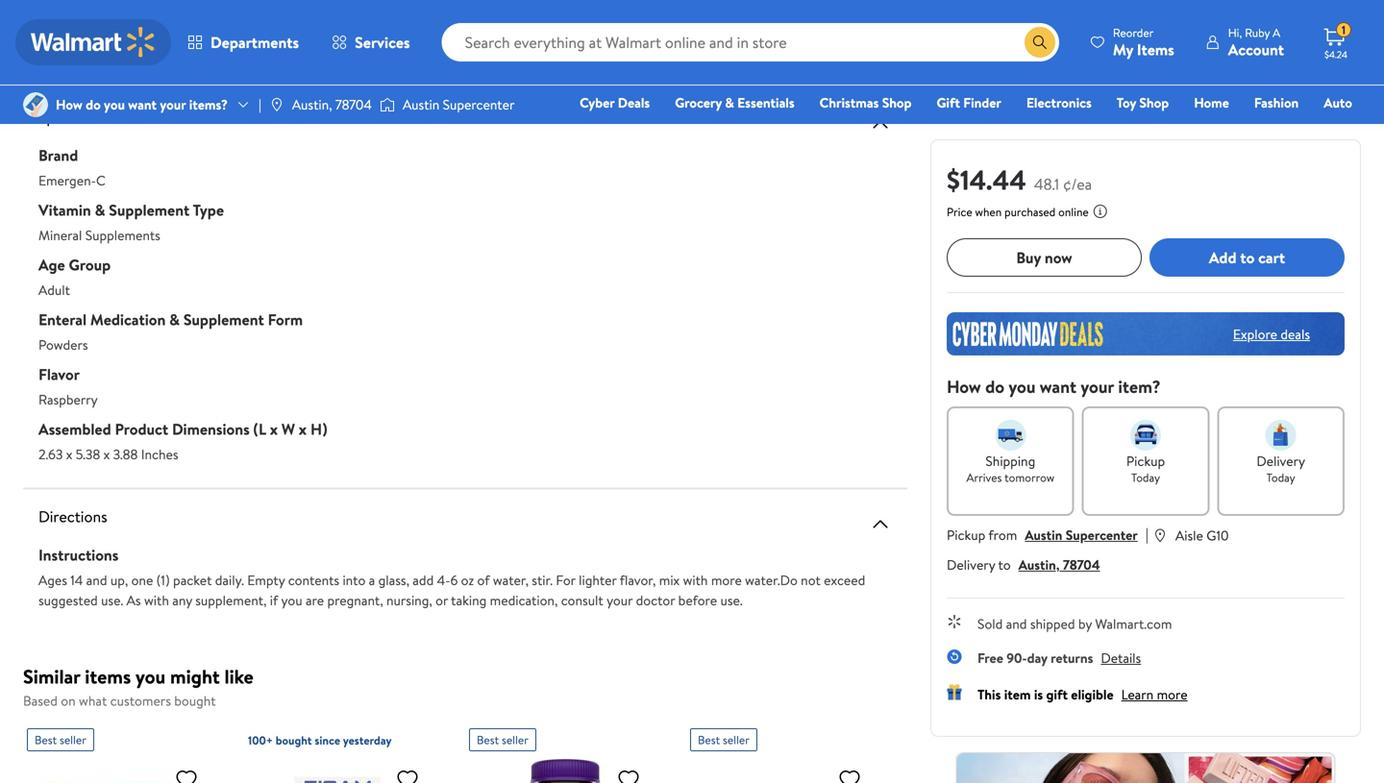 Task type: vqa. For each thing, say whether or not it's contained in the screenshot.
MOST
no



Task type: locate. For each thing, give the bounding box(es) containing it.
1 horizontal spatial best
[[477, 732, 499, 748]]

to left cart
[[1240, 247, 1255, 268]]

use. down up,
[[101, 591, 123, 610]]

want left item?
[[1040, 375, 1076, 399]]

0 horizontal spatial your
[[160, 95, 186, 114]]

your inside instructions ages 14 and up, one (1) packet daily. empty contents into a glass, add 4-6 oz of water, stir. for lighter flavor, mix with more water.do not exceed suggested use. as with any supplement, if you are pregnant, nursing, or taking medication, consult your doctor before use.
[[607, 591, 633, 610]]

78704
[[335, 95, 372, 114], [1063, 556, 1100, 574]]

mineral
[[38, 226, 82, 245]]

more right "learn"
[[1157, 685, 1188, 704]]

legal information image
[[1093, 204, 1108, 219]]

1 vertical spatial how
[[947, 375, 981, 399]]

1 horizontal spatial delivery
[[1256, 452, 1305, 470]]

1 vertical spatial austin
[[1025, 526, 1062, 544]]

aim
[[83, 25, 104, 44]]

austin, down information.
[[292, 95, 332, 114]]

2 horizontal spatial your
[[1081, 375, 1114, 399]]

1 horizontal spatial supercenter
[[1066, 526, 1138, 544]]

1 horizontal spatial want
[[1040, 375, 1076, 399]]

do down our in the top left of the page
[[86, 95, 101, 114]]

bought
[[174, 692, 216, 710], [276, 732, 312, 749]]

suggested
[[38, 591, 98, 610]]

best for emergen-c daily immune support vitamin c supplement powder, raspberry, 30 ct image
[[698, 732, 720, 748]]

& down c at the top
[[95, 199, 105, 221]]

my
[[1113, 39, 1133, 60]]

fashion
[[1254, 93, 1299, 112]]

 image
[[269, 97, 284, 112]]

0 horizontal spatial bought
[[174, 692, 216, 710]]

0 vertical spatial &
[[725, 93, 734, 112]]

you right if
[[281, 591, 302, 610]]

pickup left from
[[947, 526, 985, 544]]

0 vertical spatial not
[[803, 25, 823, 44]]

want down disclaimer
[[128, 95, 157, 114]]

0 vertical spatial |
[[259, 95, 261, 114]]

not right have at the right top of the page
[[803, 25, 823, 44]]

medication,
[[490, 591, 558, 610]]

packet
[[173, 571, 212, 590]]

0 vertical spatial pickup
[[1126, 452, 1165, 470]]

cyber deals link
[[571, 92, 659, 113]]

based
[[23, 692, 58, 710]]

1 vertical spatial do
[[985, 375, 1004, 399]]

1 horizontal spatial seller
[[502, 732, 528, 748]]

how down see
[[56, 95, 82, 114]]

add to cart
[[1209, 247, 1285, 268]]

delivery down from
[[947, 556, 995, 574]]

austin inside pickup from austin supercenter |
[[1025, 526, 1062, 544]]

returns
[[1051, 649, 1093, 668]]

how up arrives at the right bottom of the page
[[947, 375, 981, 399]]

any
[[172, 591, 192, 610]]

|
[[259, 95, 261, 114], [1145, 524, 1149, 545]]

2 seller from the left
[[502, 732, 528, 748]]

0 horizontal spatial how
[[56, 95, 82, 114]]

best seller down on on the bottom of page
[[35, 732, 86, 748]]

supercenter down we aim to show you accurate product information. manufacturers, suppliers and others provide what you see here, and we have not verified it. see our disclaimer
[[443, 95, 515, 114]]

1 horizontal spatial best seller
[[477, 732, 528, 748]]

inches
[[141, 445, 178, 464]]

your left item?
[[1081, 375, 1114, 399]]

0 vertical spatial want
[[128, 95, 157, 114]]

product group
[[27, 721, 206, 783], [248, 721, 427, 783], [469, 721, 648, 783], [690, 721, 869, 783]]

if
[[270, 591, 278, 610]]

0 vertical spatial austin,
[[292, 95, 332, 114]]

0 horizontal spatial best
[[35, 732, 57, 748]]

2 vertical spatial your
[[607, 591, 633, 610]]

pickup
[[1126, 452, 1165, 470], [947, 526, 985, 544]]

best for nature's way sambucus elderberry immune gummies, with vitamins c, d3, & zinc, unisex, 60 ct image
[[477, 732, 499, 748]]

0 vertical spatial supercenter
[[443, 95, 515, 114]]

delivery for to
[[947, 556, 995, 574]]

100+
[[248, 732, 273, 749]]

1 vertical spatial austin,
[[1018, 556, 1060, 574]]

your for item?
[[1081, 375, 1114, 399]]

0 horizontal spatial want
[[128, 95, 157, 114]]

0 horizontal spatial more
[[711, 571, 742, 590]]

form
[[268, 309, 303, 330]]

0 vertical spatial delivery
[[1256, 452, 1305, 470]]

best down based on the bottom left
[[35, 732, 57, 748]]

add to favorites list, emergen-c daily immune support vitamin c supplement powder, raspberry, 30 ct image
[[838, 767, 861, 783]]

2 horizontal spatial to
[[1240, 247, 1255, 268]]

& right medication
[[169, 309, 180, 330]]

2 horizontal spatial best
[[698, 732, 720, 748]]

1 horizontal spatial do
[[985, 375, 1004, 399]]

0 vertical spatial with
[[683, 571, 708, 590]]

1 best seller from the left
[[35, 732, 86, 748]]

78704 down austin supercenter button
[[1063, 556, 1100, 574]]

assembled
[[38, 419, 111, 440]]

90-
[[1007, 649, 1027, 668]]

1 vertical spatial more
[[1157, 685, 1188, 704]]

shipping arrives tomorrow
[[966, 452, 1055, 486]]

pickup from austin supercenter |
[[947, 524, 1149, 545]]

arrives
[[966, 470, 1002, 486]]

best seller for emergen-c immune  triple action immune support powder, betavia (r), 1000mg vitamin c, bvitamins, vitamin d and antioxidants, super orange – 30 count image
[[35, 732, 86, 748]]

services button
[[315, 19, 426, 65]]

intent image for delivery image
[[1265, 420, 1296, 451]]

seller for nature's way sambucus elderberry immune gummies, with vitamins c, d3, & zinc, unisex, 60 ct image
[[502, 732, 528, 748]]

$14.44
[[947, 161, 1026, 198]]

1 today from the left
[[1131, 470, 1160, 486]]

2 vertical spatial &
[[169, 309, 180, 330]]

1 horizontal spatial |
[[1145, 524, 1149, 545]]

best seller up nature's way sambucus elderberry immune gummies, with vitamins c, d3, & zinc, unisex, 60 ct image
[[477, 732, 528, 748]]

0 vertical spatial more
[[711, 571, 742, 590]]

your left the items?
[[160, 95, 186, 114]]

0 horizontal spatial pickup
[[947, 526, 985, 544]]

supercenter up austin, 78704 button
[[1066, 526, 1138, 544]]

items
[[85, 663, 131, 690]]

0 horizontal spatial use.
[[101, 591, 123, 610]]

items
[[1137, 39, 1174, 60]]

&
[[725, 93, 734, 112], [95, 199, 105, 221], [169, 309, 180, 330]]

Search search field
[[442, 23, 1059, 62]]

your down flavor,
[[607, 591, 633, 610]]

0 horizontal spatial to
[[107, 25, 120, 44]]

0 horizontal spatial &
[[95, 199, 105, 221]]

ages
[[38, 571, 67, 590]]

to right the aim
[[107, 25, 120, 44]]

with down (1)
[[144, 591, 169, 610]]

1 horizontal spatial more
[[1157, 685, 1188, 704]]

more inside instructions ages 14 and up, one (1) packet daily. empty contents into a glass, add 4-6 oz of water, stir. for lighter flavor, mix with more water.do not exceed suggested use. as with any supplement, if you are pregnant, nursing, or taking medication, consult your doctor before use.
[[711, 571, 742, 590]]

shop up "registry" link
[[1139, 93, 1169, 112]]

or
[[435, 591, 448, 610]]

best up nature's way sambucus elderberry immune gummies, with vitamins c, d3, & zinc, unisex, 60 ct image
[[477, 732, 499, 748]]

& right grocery
[[725, 93, 734, 112]]

1 horizontal spatial austin
[[1025, 526, 1062, 544]]

zicam cold remedy no-drip nasal spray with cooling menthol & eucalyptus, homeopathic, zinc-free, pre-cold medicine, shortens cold duration, 0.5 ounce image
[[248, 759, 427, 783]]

today down intent image for delivery
[[1266, 470, 1295, 486]]

a
[[1273, 25, 1280, 41]]

online
[[1058, 204, 1089, 220]]

more up the before on the bottom
[[711, 571, 742, 590]]

shop up specifications icon
[[882, 93, 912, 112]]

you down see our disclaimer button
[[104, 95, 125, 114]]

delivery down intent image for delivery
[[1256, 452, 1305, 470]]

1 horizontal spatial shop
[[1139, 93, 1169, 112]]

item?
[[1118, 375, 1161, 399]]

78704 down services "popup button"
[[335, 95, 372, 114]]

0 vertical spatial supplement
[[109, 199, 190, 221]]

want for items?
[[128, 95, 157, 114]]

1 vertical spatial supercenter
[[1066, 526, 1138, 544]]

1 horizontal spatial use.
[[720, 591, 743, 610]]

austin down manufacturers,
[[403, 95, 439, 114]]

1 vertical spatial delivery
[[947, 556, 995, 574]]

supplement up supplements
[[109, 199, 190, 221]]

pickup inside pickup from austin supercenter |
[[947, 526, 985, 544]]

0 vertical spatial to
[[107, 25, 120, 44]]

austin,
[[292, 95, 332, 114], [1018, 556, 1060, 574]]

1 horizontal spatial to
[[998, 556, 1011, 574]]

1 vertical spatial want
[[1040, 375, 1076, 399]]

3 seller from the left
[[723, 732, 750, 748]]

your
[[160, 95, 186, 114], [1081, 375, 1114, 399], [607, 591, 633, 610]]

0 horizontal spatial with
[[144, 591, 169, 610]]

austin supercenter button
[[1025, 526, 1138, 544]]

0 vertical spatial what
[[618, 25, 646, 44]]

what right on on the bottom of page
[[79, 692, 107, 710]]

to down from
[[998, 556, 1011, 574]]

from
[[988, 526, 1017, 544]]

2 use. from the left
[[720, 591, 743, 610]]

mix
[[659, 571, 680, 590]]

add to favorites list, zicam cold remedy no-drip nasal spray with cooling menthol & eucalyptus, homeopathic, zinc-free, pre-cold medicine, shortens cold duration, 0.5 ounce image
[[396, 767, 419, 783]]

0 horizontal spatial delivery
[[947, 556, 995, 574]]

add to favorites list, emergen-c immune  triple action immune support powder, betavia (r), 1000mg vitamin c, bvitamins, vitamin d and antioxidants, super orange – 30 count image
[[175, 767, 198, 783]]

14
[[70, 571, 83, 590]]

shop for christmas shop
[[882, 93, 912, 112]]

1 horizontal spatial &
[[169, 309, 180, 330]]

verified
[[826, 25, 871, 44]]

2 vertical spatial to
[[998, 556, 1011, 574]]

2 shop from the left
[[1139, 93, 1169, 112]]

2 horizontal spatial seller
[[723, 732, 750, 748]]

with up the before on the bottom
[[683, 571, 708, 590]]

delivery
[[1256, 452, 1305, 470], [947, 556, 995, 574]]

you inside instructions ages 14 and up, one (1) packet daily. empty contents into a glass, add 4-6 oz of water, stir. for lighter flavor, mix with more water.do not exceed suggested use. as with any supplement, if you are pregnant, nursing, or taking medication, consult your doctor before use.
[[281, 591, 302, 610]]

1
[[1342, 22, 1346, 38]]

reorder
[[1113, 25, 1154, 41]]

dimensions
[[172, 419, 250, 440]]

details button
[[1101, 649, 1141, 668]]

1 vertical spatial your
[[1081, 375, 1114, 399]]

do up intent image for shipping
[[985, 375, 1004, 399]]

 image for how do you want your items?
[[23, 92, 48, 117]]

supplement
[[109, 199, 190, 221], [183, 309, 264, 330]]

austin up austin, 78704 button
[[1025, 526, 1062, 544]]

x right w
[[299, 419, 307, 440]]

0 vertical spatial 78704
[[335, 95, 372, 114]]

learn more button
[[1121, 685, 1188, 704]]

1 horizontal spatial 78704
[[1063, 556, 1100, 574]]

2 best from the left
[[477, 732, 499, 748]]

0 vertical spatial bought
[[174, 692, 216, 710]]

best seller for emergen-c daily immune support vitamin c supplement powder, raspberry, 30 ct image
[[698, 732, 750, 748]]

see
[[62, 45, 83, 64]]

we
[[62, 25, 80, 44]]

0 horizontal spatial |
[[259, 95, 261, 114]]

taking
[[451, 591, 487, 610]]

x right '2.63'
[[66, 445, 72, 464]]

0 horizontal spatial what
[[79, 692, 107, 710]]

6
[[450, 571, 458, 590]]

1 vertical spatial with
[[144, 591, 169, 610]]

sold and shipped by walmart.com
[[977, 615, 1172, 633]]

supercenter
[[443, 95, 515, 114], [1066, 526, 1138, 544]]

2 product group from the left
[[248, 721, 427, 783]]

you up customers
[[136, 663, 166, 690]]

1 horizontal spatial how
[[947, 375, 981, 399]]

seller for emergen-c daily immune support vitamin c supplement powder, raspberry, 30 ct image
[[723, 732, 750, 748]]

intent image for shipping image
[[995, 420, 1026, 451]]

0 horizontal spatial do
[[86, 95, 101, 114]]

1 horizontal spatial what
[[618, 25, 646, 44]]

g10
[[1206, 526, 1229, 545]]

3 best from the left
[[698, 732, 720, 748]]

1 best from the left
[[35, 732, 57, 748]]

0 vertical spatial austin
[[403, 95, 439, 114]]

1 horizontal spatial  image
[[380, 95, 395, 114]]

0 vertical spatial your
[[160, 95, 186, 114]]

best up emergen-c daily immune support vitamin c supplement powder, raspberry, 30 ct image
[[698, 732, 720, 748]]

0 horizontal spatial  image
[[23, 92, 48, 117]]

age
[[38, 254, 65, 275]]

today down intent image for pickup on the right
[[1131, 470, 1160, 486]]

bought right 100+
[[276, 732, 312, 749]]

1 horizontal spatial your
[[607, 591, 633, 610]]

instructions ages 14 and up, one (1) packet daily. empty contents into a glass, add 4-6 oz of water, stir. for lighter flavor, mix with more water.do not exceed suggested use. as with any supplement, if you are pregnant, nursing, or taking medication, consult your doctor before use.
[[38, 544, 865, 610]]

austin, down pickup from austin supercenter |
[[1018, 556, 1060, 574]]

shipping
[[986, 452, 1035, 470]]

purchased
[[1004, 204, 1056, 220]]

1 shop from the left
[[882, 93, 912, 112]]

departments button
[[171, 19, 315, 65]]

| right the items?
[[259, 95, 261, 114]]

1 vertical spatial not
[[801, 571, 821, 590]]

gift finder link
[[928, 92, 1010, 113]]

christmas shop
[[820, 93, 912, 112]]

0 horizontal spatial today
[[1131, 470, 1160, 486]]

directions image
[[869, 513, 892, 536]]

not inside we aim to show you accurate product information. manufacturers, suppliers and others provide what you see here, and we have not verified it. see our disclaimer
[[803, 25, 823, 44]]

1 vertical spatial to
[[1240, 247, 1255, 268]]

use. right the before on the bottom
[[720, 591, 743, 610]]

0 horizontal spatial austin,
[[292, 95, 332, 114]]

today inside delivery today
[[1266, 470, 1295, 486]]

aisle g10
[[1175, 526, 1229, 545]]

0 vertical spatial do
[[86, 95, 101, 114]]

2 horizontal spatial best seller
[[698, 732, 750, 748]]

not left exceed
[[801, 571, 821, 590]]

up,
[[110, 571, 128, 590]]

| left aisle
[[1145, 524, 1149, 545]]

0 horizontal spatial best seller
[[35, 732, 86, 748]]

5.38
[[76, 445, 100, 464]]

to for add to cart
[[1240, 247, 1255, 268]]

disclaimer
[[109, 45, 167, 64]]

1 vertical spatial 78704
[[1063, 556, 1100, 574]]

0 horizontal spatial seller
[[60, 732, 86, 748]]

what right provide
[[618, 25, 646, 44]]

not inside instructions ages 14 and up, one (1) packet daily. empty contents into a glass, add 4-6 oz of water, stir. for lighter flavor, mix with more water.do not exceed suggested use. as with any supplement, if you are pregnant, nursing, or taking medication, consult your doctor before use.
[[801, 571, 821, 590]]

2 best seller from the left
[[477, 732, 528, 748]]

0 horizontal spatial shop
[[882, 93, 912, 112]]

3 best seller from the left
[[698, 732, 750, 748]]

here,
[[697, 25, 726, 44]]

to inside we aim to show you accurate product information. manufacturers, suppliers and others provide what you see here, and we have not verified it. see our disclaimer
[[107, 25, 120, 44]]

supplements
[[85, 226, 160, 245]]

today for pickup
[[1131, 470, 1160, 486]]

to inside button
[[1240, 247, 1255, 268]]

1 vertical spatial pickup
[[947, 526, 985, 544]]

bought down might
[[174, 692, 216, 710]]

1 horizontal spatial with
[[683, 571, 708, 590]]

1 vertical spatial what
[[79, 692, 107, 710]]

1 seller from the left
[[60, 732, 86, 748]]

sold
[[977, 615, 1003, 633]]

add to favorites list, nature's way sambucus elderberry immune gummies, with vitamins c, d3, & zinc, unisex, 60 ct image
[[617, 767, 640, 783]]

0 vertical spatial how
[[56, 95, 82, 114]]

0 horizontal spatial 78704
[[335, 95, 372, 114]]

1 vertical spatial bought
[[276, 732, 312, 749]]

pickup down intent image for pickup on the right
[[1126, 452, 1165, 470]]

you
[[156, 25, 177, 44], [649, 25, 670, 44], [104, 95, 125, 114], [1009, 375, 1036, 399], [281, 591, 302, 610], [136, 663, 166, 690]]

best seller up emergen-c daily immune support vitamin c supplement powder, raspberry, 30 ct image
[[698, 732, 750, 748]]

what inside we aim to show you accurate product information. manufacturers, suppliers and others provide what you see here, and we have not verified it. see our disclaimer
[[618, 25, 646, 44]]

product group containing 100+ bought since yesterday
[[248, 721, 427, 783]]

¢/ea
[[1063, 173, 1092, 195]]

show
[[123, 25, 153, 44]]

1 horizontal spatial today
[[1266, 470, 1295, 486]]

 image right austin, 78704 at the top left of page
[[380, 95, 395, 114]]

Walmart Site-Wide search field
[[442, 23, 1059, 62]]

 image
[[23, 92, 48, 117], [380, 95, 395, 114]]

nature's way sambucus elderberry immune gummies, with vitamins c, d3, & zinc, unisex, 60 ct image
[[469, 759, 648, 783]]

and right 14
[[86, 571, 107, 590]]

seller down on on the bottom of page
[[60, 732, 86, 748]]

enteral
[[38, 309, 87, 330]]

supplement left "form"
[[183, 309, 264, 330]]

manufacturers,
[[360, 25, 448, 44]]

departments
[[210, 32, 299, 53]]

seller up emergen-c daily immune support vitamin c supplement powder, raspberry, 30 ct image
[[723, 732, 750, 748]]

specifications image
[[869, 113, 892, 136]]

seller up nature's way sambucus elderberry immune gummies, with vitamins c, d3, & zinc, unisex, 60 ct image
[[502, 732, 528, 748]]

1 horizontal spatial pickup
[[1126, 452, 1165, 470]]

$4.24
[[1324, 48, 1348, 61]]

 image up brand
[[23, 92, 48, 117]]

deals
[[618, 93, 650, 112]]

today inside pickup today
[[1131, 470, 1160, 486]]

do for how do you want your items?
[[86, 95, 101, 114]]

2 today from the left
[[1266, 470, 1295, 486]]



Task type: describe. For each thing, give the bounding box(es) containing it.
flavor,
[[620, 571, 656, 590]]

you left see
[[649, 25, 670, 44]]

registry link
[[1122, 119, 1189, 140]]

pickup for pickup today
[[1126, 452, 1165, 470]]

pickup for pickup from austin supercenter |
[[947, 526, 985, 544]]

x right (l
[[270, 419, 278, 440]]

explore
[[1233, 325, 1277, 343]]

cart
[[1258, 247, 1285, 268]]

one
[[131, 571, 153, 590]]

today for delivery
[[1266, 470, 1295, 486]]

1 vertical spatial &
[[95, 199, 105, 221]]

add
[[413, 571, 434, 590]]

delivery for today
[[1256, 452, 1305, 470]]

you inside similar items you might like based on what customers bought
[[136, 663, 166, 690]]

customers
[[110, 692, 171, 710]]

how for how do you want your items?
[[56, 95, 82, 114]]

adult
[[38, 281, 70, 299]]

tomorrow
[[1004, 470, 1055, 486]]

home link
[[1185, 92, 1238, 113]]

might
[[170, 663, 220, 690]]

accurate
[[180, 25, 231, 44]]

we
[[754, 25, 770, 44]]

nursing,
[[386, 591, 432, 610]]

cyber monday deals image
[[947, 312, 1345, 356]]

price
[[947, 204, 972, 220]]

eligible
[[1071, 685, 1114, 704]]

emergen-c immune  triple action immune support powder, betavia (r), 1000mg vitamin c, bvitamins, vitamin d and antioxidants, super orange – 30 count image
[[27, 759, 206, 783]]

finder
[[963, 93, 1001, 112]]

shop for toy shop
[[1139, 93, 1169, 112]]

brand
[[38, 145, 78, 166]]

bought inside similar items you might like based on what customers bought
[[174, 692, 216, 710]]

a
[[369, 571, 375, 590]]

essentials
[[737, 93, 795, 112]]

christmas shop link
[[811, 92, 920, 113]]

how for how do you want your item?
[[947, 375, 981, 399]]

before
[[678, 591, 717, 610]]

it.
[[874, 25, 885, 44]]

debit
[[1237, 120, 1270, 139]]

hi, ruby a account
[[1228, 25, 1284, 60]]

gifting made easy image
[[947, 685, 962, 700]]

grocery & essentials
[[675, 93, 795, 112]]

ruby
[[1245, 25, 1270, 41]]

since
[[315, 732, 340, 749]]

4 product group from the left
[[690, 721, 869, 783]]

auto registry
[[1131, 93, 1352, 139]]

electronics link
[[1018, 92, 1100, 113]]

and left we
[[729, 25, 750, 44]]

austin, 78704
[[292, 95, 372, 114]]

seller for emergen-c immune  triple action immune support powder, betavia (r), 1000mg vitamin c, bvitamins, vitamin d and antioxidants, super orange – 30 count image
[[60, 732, 86, 748]]

empty
[[247, 571, 285, 590]]

type
[[193, 199, 224, 221]]

1 vertical spatial |
[[1145, 524, 1149, 545]]

buy
[[1016, 247, 1041, 268]]

our
[[86, 45, 106, 64]]

1 horizontal spatial austin,
[[1018, 556, 1060, 574]]

when
[[975, 204, 1002, 220]]

your for items?
[[160, 95, 186, 114]]

pickup today
[[1126, 452, 1165, 486]]

2 horizontal spatial &
[[725, 93, 734, 112]]

now
[[1045, 247, 1072, 268]]

delivery today
[[1256, 452, 1305, 486]]

to for delivery to austin, 78704
[[998, 556, 1011, 574]]

0 horizontal spatial austin
[[403, 95, 439, 114]]

as
[[126, 591, 141, 610]]

stir.
[[532, 571, 553, 590]]

cyber deals
[[580, 93, 650, 112]]

product
[[115, 419, 168, 440]]

exceed
[[824, 571, 865, 590]]

3 product group from the left
[[469, 721, 648, 783]]

search icon image
[[1032, 35, 1047, 50]]

raspberry
[[38, 390, 98, 409]]

supplement,
[[195, 591, 267, 610]]

oz
[[461, 571, 474, 590]]

and left others
[[506, 25, 527, 44]]

doctor
[[636, 591, 675, 610]]

group
[[69, 254, 111, 275]]

what inside similar items you might like based on what customers bought
[[79, 692, 107, 710]]

you up intent image for shipping
[[1009, 375, 1036, 399]]

you right show
[[156, 25, 177, 44]]

fashion link
[[1246, 92, 1307, 113]]

buy now
[[1016, 247, 1072, 268]]

0 horizontal spatial supercenter
[[443, 95, 515, 114]]

and inside instructions ages 14 and up, one (1) packet daily. empty contents into a glass, add 4-6 oz of water, stir. for lighter flavor, mix with more water.do not exceed suggested use. as with any supplement, if you are pregnant, nursing, or taking medication, consult your doctor before use.
[[86, 571, 107, 590]]

walmart.com
[[1095, 615, 1172, 633]]

walmart image
[[31, 27, 156, 58]]

provide
[[571, 25, 615, 44]]

x right 5.38
[[103, 445, 110, 464]]

best seller for nature's way sambucus elderberry immune gummies, with vitamins c, d3, & zinc, unisex, 60 ct image
[[477, 732, 528, 748]]

gift finder
[[937, 93, 1001, 112]]

is
[[1034, 685, 1043, 704]]

emergen-c daily immune support vitamin c supplement powder, raspberry, 30 ct image
[[690, 759, 869, 783]]

want for item?
[[1040, 375, 1076, 399]]

for
[[556, 571, 576, 590]]

1 horizontal spatial bought
[[276, 732, 312, 749]]

1 product group from the left
[[27, 721, 206, 783]]

explore deals link
[[1225, 317, 1318, 351]]

do for how do you want your item?
[[985, 375, 1004, 399]]

one debit link
[[1196, 119, 1279, 140]]

toy shop link
[[1108, 92, 1178, 113]]

medication
[[90, 309, 166, 330]]

intent image for pickup image
[[1130, 420, 1161, 451]]

best for emergen-c immune  triple action immune support powder, betavia (r), 1000mg vitamin c, bvitamins, vitamin d and antioxidants, super orange – 30 count image
[[35, 732, 57, 748]]

items?
[[189, 95, 228, 114]]

48.1
[[1034, 173, 1059, 195]]

gift
[[937, 93, 960, 112]]

 image for austin supercenter
[[380, 95, 395, 114]]

item
[[1004, 685, 1031, 704]]

3.88
[[113, 445, 138, 464]]

supercenter inside pickup from austin supercenter |
[[1066, 526, 1138, 544]]

100+ bought since yesterday
[[248, 732, 392, 749]]

cyber
[[580, 93, 615, 112]]

explore deals
[[1233, 325, 1310, 343]]

austin, 78704 button
[[1018, 556, 1100, 574]]

like
[[224, 663, 254, 690]]

hi,
[[1228, 25, 1242, 41]]

brand emergen-c vitamin & supplement type mineral supplements age group adult enteral medication & supplement form powders flavor raspberry assembled product dimensions (l x w x h) 2.63 x 5.38 x 3.88 inches
[[38, 145, 327, 464]]

4-
[[437, 571, 450, 590]]

toy shop
[[1117, 93, 1169, 112]]

grocery & essentials link
[[666, 92, 803, 113]]

this item is gift eligible learn more
[[977, 685, 1188, 704]]

and right sold
[[1006, 615, 1027, 633]]

christmas
[[820, 93, 879, 112]]

delivery to austin, 78704
[[947, 556, 1100, 574]]

into
[[343, 571, 366, 590]]

austin supercenter
[[403, 95, 515, 114]]

yesterday
[[343, 732, 392, 749]]

1 use. from the left
[[101, 591, 123, 610]]

home
[[1194, 93, 1229, 112]]

auto
[[1324, 93, 1352, 112]]

$14.44 48.1 ¢/ea
[[947, 161, 1092, 198]]

1 vertical spatial supplement
[[183, 309, 264, 330]]



